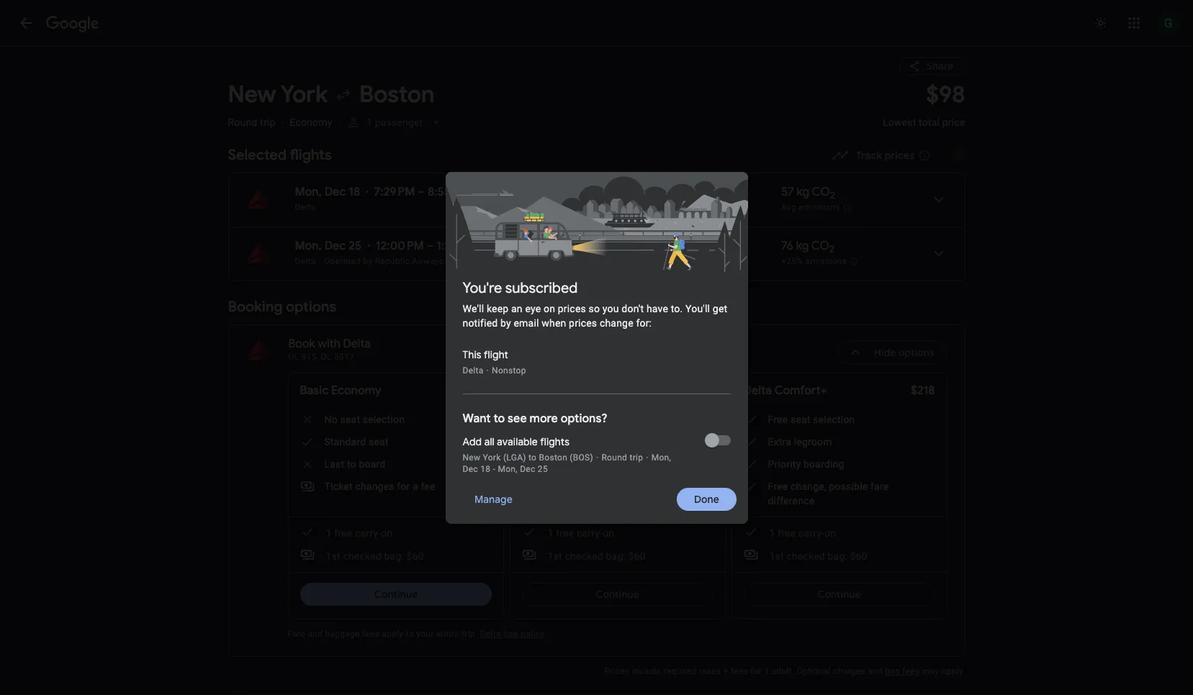 Task type: locate. For each thing, give the bounding box(es) containing it.
priority for comfort+
[[768, 459, 801, 470]]

ticket changes for a fee
[[324, 481, 436, 493]]

1st for cabin
[[548, 551, 562, 563]]

2 inside 57 kg co 2
[[830, 190, 835, 202]]

on for delta comfort+
[[825, 528, 836, 539]]

57
[[782, 185, 794, 200]]

continue for main cabin
[[596, 588, 640, 601]]

lowest
[[883, 117, 917, 128]]

york for new york
[[280, 80, 328, 109]]

lga up 1 hr 28 min bos – lga
[[509, 202, 526, 212]]

0 horizontal spatial york
[[280, 80, 328, 109]]

free for cabin
[[546, 414, 566, 426]]

0 vertical spatial new
[[228, 80, 276, 109]]

1 vertical spatial bos
[[509, 256, 526, 267]]

 image down the new york
[[281, 117, 284, 128]]

0 horizontal spatial 25
[[349, 239, 362, 254]]

1 horizontal spatial standard seat
[[546, 436, 611, 448]]

and
[[308, 630, 323, 640], [868, 667, 883, 677]]

on for basic economy
[[381, 528, 393, 539]]

standard seat for main cabin
[[546, 436, 611, 448]]

free seat selection for main cabin
[[546, 414, 634, 426]]

bag: for delta comfort+
[[828, 551, 848, 563]]

co inside 57 kg co 2
[[812, 185, 830, 200]]

0 horizontal spatial fee
[[421, 481, 436, 493]]

1 vertical spatial 18
[[481, 464, 491, 474]]

bag
[[503, 630, 519, 640], [885, 667, 900, 677]]

boarding down options?
[[582, 459, 623, 470]]

lga down 28 on the top left of page
[[532, 256, 549, 267]]

3 carry- from the left
[[799, 528, 825, 539]]

trip right (bos)
[[630, 453, 643, 463]]

include
[[632, 667, 661, 677]]

1 boarding from the left
[[582, 459, 623, 470]]

0 horizontal spatial checked
[[343, 551, 382, 563]]

continue for delta comfort+
[[818, 588, 861, 601]]

1 horizontal spatial selection
[[592, 414, 634, 426]]

trip down the new york
[[260, 117, 275, 128]]

and right charges
[[868, 667, 883, 677]]

0 horizontal spatial free seat selection
[[546, 414, 634, 426]]

2 nonstop flight. element from the top
[[642, 239, 687, 256]]

nonstop for 1 hr 26 min
[[642, 185, 687, 200]]

1 vertical spatial min
[[545, 239, 565, 254]]

seat for economy
[[340, 414, 360, 426]]

your
[[417, 630, 434, 640]]

0 vertical spatial for
[[625, 459, 638, 470]]

hr inside 1 hr 28 min bos – lga
[[516, 239, 527, 254]]

no
[[324, 414, 338, 426]]

carry- for delta comfort+
[[799, 528, 825, 539]]

co inside the 76 kg co 2
[[812, 239, 830, 254]]

– inside 1 hr 28 min bos – lga
[[526, 256, 532, 267]]

2 standard from the left
[[546, 436, 588, 448]]

keep
[[487, 303, 509, 314]]

to right last
[[347, 459, 356, 470]]

a right (bos)
[[641, 459, 647, 470]]

nonstop
[[642, 185, 687, 200], [642, 239, 687, 254], [492, 366, 526, 376]]

0 horizontal spatial 1st checked bag: $60
[[326, 551, 424, 563]]

free seat selection down the cabin
[[546, 414, 634, 426]]

2 inside the 76 kg co 2
[[830, 244, 835, 256]]

0 horizontal spatial continue button
[[300, 583, 492, 606]]

1 horizontal spatial 1st checked bag: $60
[[548, 551, 646, 563]]

a right changes
[[413, 481, 418, 493]]

1 free carry-on down "difference"
[[770, 528, 836, 539]]

25 inside mon, dec 18 - mon, dec 25
[[538, 464, 548, 474]]

optional
[[797, 667, 831, 677]]

1 horizontal spatial new
[[463, 453, 481, 463]]

hr left 26
[[516, 185, 527, 200]]

1 horizontal spatial bag:
[[606, 551, 626, 563]]

seat
[[340, 414, 360, 426], [569, 414, 589, 426], [791, 414, 811, 426], [369, 436, 389, 448], [591, 436, 611, 448]]

1 inside "popup button"
[[367, 117, 373, 128]]

fee for ticket changes for a fee
[[421, 481, 436, 493]]

standard seat up last to board
[[324, 436, 389, 448]]

free
[[546, 414, 566, 426], [768, 414, 788, 426], [768, 481, 788, 493]]

1 1st from the left
[[326, 551, 341, 563]]

round up selected
[[228, 117, 257, 128]]

departing flight on monday, december 18. leaves laguardia airport at 7:29 pm on monday, december 18 and arrives at boston logan international airport at 8:55 pm on monday, december 18. element
[[295, 185, 469, 200]]

1 inside 1 hr 28 min bos – lga
[[509, 239, 514, 254]]

2 continue from the left
[[596, 588, 640, 601]]

0 vertical spatial 18
[[349, 185, 360, 200]]

1 vertical spatial  image
[[487, 366, 489, 376]]

seat up priority boarding for a fee on the bottom
[[591, 436, 611, 448]]

2 horizontal spatial free
[[778, 528, 796, 539]]

25 inside list
[[349, 239, 362, 254]]

1 vertical spatial 2
[[830, 244, 835, 256]]

2 free from the left
[[556, 528, 574, 539]]

1 vertical spatial york
[[483, 453, 501, 463]]

bag left the policy
[[503, 630, 519, 640]]

free for comfort+
[[768, 414, 788, 426]]

0 vertical spatial kg
[[797, 185, 810, 200]]

boarding down legroom
[[804, 459, 845, 470]]

1 horizontal spatial by
[[501, 317, 511, 329]]

1 vertical spatial round
[[602, 453, 627, 463]]

new down add
[[463, 453, 481, 463]]

3 1st checked bag: $60 from the left
[[770, 551, 868, 563]]

3 selection from the left
[[813, 414, 855, 426]]

kg for 76
[[796, 239, 809, 254]]

18 for mon, dec 18 - mon, dec 25
[[481, 464, 491, 474]]

list
[[229, 174, 965, 281]]

flights up mon, dec 18 - mon, dec 25
[[540, 435, 570, 448]]

2 horizontal spatial 1st
[[770, 551, 784, 563]]

 image left 1 passenger
[[338, 117, 341, 128]]

1 first checked bag costs 60 us dollars element from the left
[[300, 548, 424, 564]]

taxes
[[699, 667, 721, 677]]

round
[[228, 117, 257, 128], [602, 453, 627, 463]]

1 horizontal spatial for
[[625, 459, 638, 470]]

first checked bag costs 60 us dollars element for main cabin
[[522, 548, 646, 564]]

co
[[812, 185, 830, 200], [812, 239, 830, 254]]

2 priority from the left
[[768, 459, 801, 470]]

when
[[542, 317, 566, 329]]

2 carry- from the left
[[577, 528, 603, 539]]

 image
[[319, 256, 321, 267], [487, 366, 489, 376], [596, 453, 599, 463]]

$98 up the price
[[926, 80, 966, 109]]

selection
[[363, 414, 405, 426], [592, 414, 634, 426], [813, 414, 855, 426]]

kg right 57
[[797, 185, 810, 200]]

and right fare
[[308, 630, 323, 640]]

1 vertical spatial round trip
[[602, 453, 643, 463]]

main content
[[228, 46, 966, 696]]

fees left may
[[903, 667, 920, 677]]

free down mon, dec 18 - mon, dec 25
[[556, 528, 574, 539]]

free inside free change, possible fare difference
[[768, 481, 788, 493]]

a for ticket changes for a fee
[[413, 481, 418, 493]]

2 standard seat from the left
[[546, 436, 611, 448]]

dec for mon, dec 18 - mon, dec 25
[[463, 464, 478, 474]]

standard up mon, dec 18 - mon, dec 25
[[546, 436, 588, 448]]

round right (bos)
[[602, 453, 627, 463]]

25 down "new york (lga) to boston (bos)"
[[538, 464, 548, 474]]

0 horizontal spatial free
[[334, 528, 352, 539]]

0 horizontal spatial bos
[[509, 256, 526, 267]]

boarding
[[582, 459, 623, 470], [804, 459, 845, 470]]

new for new york (lga) to boston (bos)
[[463, 453, 481, 463]]

dec for mon, dec 18
[[325, 185, 346, 200]]

charges
[[833, 667, 866, 677]]

hide
[[875, 346, 897, 359]]

trip
[[260, 117, 275, 128], [630, 453, 643, 463]]

york up -
[[483, 453, 501, 463]]

to left see
[[494, 412, 505, 426]]

min right 26
[[545, 185, 565, 200]]

boston up 1 passenger
[[359, 80, 435, 109]]

3 free from the left
[[778, 528, 796, 539]]

dl left "shuttle"
[[508, 256, 519, 267]]

have
[[647, 303, 668, 314]]

18 for mon, dec 18
[[349, 185, 360, 200]]

0 vertical spatial round trip
[[228, 117, 275, 128]]

2 boarding from the left
[[804, 459, 845, 470]]

go back image
[[17, 14, 35, 32]]

carry- for main cabin
[[577, 528, 603, 539]]

1 vertical spatial emissions
[[806, 257, 847, 267]]

manage
[[474, 493, 512, 506]]

25
[[349, 239, 362, 254], [538, 464, 548, 474]]

1 priority from the left
[[546, 459, 579, 470]]

delta comfort+
[[744, 384, 828, 398]]

1 free from the left
[[334, 528, 352, 539]]

york up selected flights
[[280, 80, 328, 109]]

hr inside 1 hr 26 min lga – bos
[[516, 185, 527, 200]]

1 vertical spatial prices
[[558, 303, 586, 314]]

delta
[[295, 202, 316, 212], [295, 256, 316, 267], [343, 337, 371, 351], [463, 366, 484, 376], [744, 384, 772, 398], [480, 630, 501, 640]]

2 $60 from the left
[[629, 551, 646, 563]]

by inside list
[[363, 256, 373, 267]]

1 $60 from the left
[[407, 551, 424, 563]]

dl
[[447, 256, 457, 267], [508, 256, 519, 267], [288, 352, 299, 362], [321, 352, 332, 362]]

 image down the this flight
[[487, 366, 489, 376]]

0 horizontal spatial bag:
[[384, 551, 404, 563]]

0 vertical spatial trip
[[260, 117, 275, 128]]

1 hr from the top
[[516, 185, 527, 200]]

1st checked bag: $60 for main cabin
[[548, 551, 646, 563]]

0 horizontal spatial for
[[397, 481, 410, 493]]

kg inside the 76 kg co 2
[[796, 239, 809, 254]]

2 horizontal spatial bag:
[[828, 551, 848, 563]]

0 horizontal spatial flights
[[290, 146, 332, 164]]

seat right no
[[340, 414, 360, 426]]

last to board
[[324, 459, 386, 470]]

selection up priority boarding for a fee on the bottom
[[592, 414, 634, 426]]

3 1 free carry-on from the left
[[770, 528, 836, 539]]

co up +25% emissions
[[812, 239, 830, 254]]

0 vertical spatial nonstop flight. element
[[642, 185, 687, 202]]

free for comfort+
[[778, 528, 796, 539]]

new york
[[228, 80, 328, 109]]

bag left may
[[885, 667, 900, 677]]

standard
[[324, 436, 366, 448], [546, 436, 588, 448]]

kg for 57
[[797, 185, 810, 200]]

selection for cabin
[[592, 414, 634, 426]]

1 vertical spatial kg
[[796, 239, 809, 254]]

standard seat up (bos)
[[546, 436, 611, 448]]

1 horizontal spatial continue button
[[522, 583, 713, 606]]

Arrival time: 8:55 PM. text field
[[428, 185, 469, 200]]

min inside 1 hr 26 min lga – bos
[[545, 185, 565, 200]]

for for boarding
[[625, 459, 638, 470]]

free down ticket at bottom
[[334, 528, 352, 539]]

1 nonstop flight. element from the top
[[642, 185, 687, 202]]

new
[[228, 80, 276, 109], [463, 453, 481, 463]]

1 carry- from the left
[[355, 528, 381, 539]]

seat down the cabin
[[569, 414, 589, 426]]

priority boarding
[[768, 459, 845, 470]]

2 horizontal spatial carry-
[[799, 528, 825, 539]]

1 horizontal spatial  image
[[487, 366, 489, 376]]

first checked bag costs 60 us dollars element for basic economy
[[300, 548, 424, 564]]

hide options
[[875, 346, 935, 359]]

$98 inside $98 lowest total price
[[926, 80, 966, 109]]

economy down the new york
[[290, 117, 332, 128]]

1 vertical spatial bag
[[885, 667, 900, 677]]

1 horizontal spatial free
[[556, 528, 574, 539]]

2 vertical spatial prices
[[569, 317, 597, 329]]

2 horizontal spatial selection
[[813, 414, 855, 426]]

0 horizontal spatial first checked bag costs 60 us dollars element
[[300, 548, 424, 564]]

2 checked from the left
[[565, 551, 604, 563]]

co up the avg emissions
[[812, 185, 830, 200]]

2 1st checked bag: $60 from the left
[[548, 551, 646, 563]]

0 horizontal spatial  image
[[319, 256, 321, 267]]

1 passenger
[[367, 117, 423, 128]]

3 first checked bag costs 60 us dollars element from the left
[[744, 548, 868, 564]]

$98 for $98 lowest total price
[[926, 80, 966, 109]]

1 horizontal spatial and
[[868, 667, 883, 677]]

all
[[485, 435, 495, 448]]

delta right trip.
[[480, 630, 501, 640]]

hr left 28 on the top left of page
[[516, 239, 527, 254]]

2 horizontal spatial 1st checked bag: $60
[[770, 551, 868, 563]]

2 first checked bag costs 60 us dollars element from the left
[[522, 548, 646, 564]]

selection for economy
[[363, 414, 405, 426]]

round trip right (bos)
[[602, 453, 643, 463]]

free down "difference"
[[778, 528, 796, 539]]

free up "difference"
[[768, 481, 788, 493]]

1 horizontal spatial options
[[899, 346, 935, 359]]

2 vertical spatial for
[[751, 667, 762, 677]]

18 left -
[[481, 464, 491, 474]]

0 vertical spatial 2
[[830, 190, 835, 202]]

on
[[544, 303, 555, 314], [381, 528, 393, 539], [603, 528, 615, 539], [825, 528, 836, 539]]

by inside you're subscribed we'll keep an eye on prices so you don't have to. you'll get notified by email when prices change for:
[[501, 317, 511, 329]]

0 horizontal spatial 18
[[349, 185, 360, 200]]

york
[[280, 80, 328, 109], [483, 453, 501, 463]]

to left the your
[[406, 630, 414, 640]]

first checked bag costs 60 us dollars element for delta comfort+
[[744, 548, 868, 564]]

delta down mon, dec 25
[[295, 256, 316, 267]]

free for economy
[[334, 528, 352, 539]]

0 horizontal spatial carry-
[[355, 528, 381, 539]]

emissions down 57 kg co 2
[[799, 203, 840, 213]]

fees left the apply
[[362, 630, 380, 640]]

free up extra
[[768, 414, 788, 426]]

total duration 1 hr 26 min. element
[[509, 185, 642, 202]]

1 standard from the left
[[324, 436, 366, 448]]

fee for priority boarding for a fee
[[649, 459, 664, 470]]

options inside dropdown button
[[899, 346, 935, 359]]

2 bag: from the left
[[606, 551, 626, 563]]

 image down mon, dec 25
[[319, 256, 321, 267]]

18 inside mon, dec 18 - mon, dec 25
[[481, 464, 491, 474]]

2 horizontal spatial continue button
[[744, 583, 935, 606]]

emissions down the 76 kg co 2
[[806, 257, 847, 267]]

0 vertical spatial emissions
[[799, 203, 840, 213]]

on inside you're subscribed we'll keep an eye on prices so you don't have to. you'll get notified by email when prices change for:
[[544, 303, 555, 314]]

delta bag policy link
[[480, 630, 545, 640]]

1 1st checked bag: $60 from the left
[[326, 551, 424, 563]]

continue button for delta
[[744, 583, 935, 606]]

carry- down priority boarding for a fee on the bottom
[[577, 528, 603, 539]]

selection up board
[[363, 414, 405, 426]]

28
[[530, 239, 543, 254]]

apply
[[382, 630, 404, 640]]

1 horizontal spatial a
[[641, 459, 647, 470]]

2 horizontal spatial checked
[[787, 551, 825, 563]]

lga inside 1 hr 26 min lga – bos
[[509, 202, 526, 212]]

boarding for delta comfort+
[[804, 459, 845, 470]]

prices left so
[[558, 303, 586, 314]]

want to see more options?
[[463, 412, 608, 426]]

2 selection from the left
[[592, 414, 634, 426]]

for left the adult.
[[751, 667, 762, 677]]

free seat selection for delta comfort+
[[768, 414, 855, 426]]

kg
[[797, 185, 810, 200], [796, 239, 809, 254]]

1 horizontal spatial first checked bag costs 60 us dollars element
[[522, 548, 646, 564]]

first checked bag costs 60 us dollars element
[[300, 548, 424, 564], [522, 548, 646, 564], [744, 548, 868, 564]]

mon,
[[295, 185, 322, 200], [295, 239, 322, 254], [652, 453, 671, 463], [498, 464, 518, 474]]

dec up mon, dec 25
[[325, 185, 346, 200]]

3 1st from the left
[[770, 551, 784, 563]]

dec for mon, dec 25
[[325, 239, 346, 254]]

carry- down changes
[[355, 528, 381, 539]]

1 standard seat from the left
[[324, 436, 389, 448]]

3 $60 from the left
[[850, 551, 868, 563]]

0 horizontal spatial continue
[[374, 588, 418, 601]]

selection up legroom
[[813, 414, 855, 426]]

eye
[[525, 303, 541, 314]]

on down priority boarding for a fee on the bottom
[[603, 528, 615, 539]]

bos down 26
[[532, 202, 549, 212]]

3 checked from the left
[[787, 551, 825, 563]]

flights
[[290, 146, 332, 164], [540, 435, 570, 448]]

1 horizontal spatial free seat selection
[[768, 414, 855, 426]]

a
[[641, 459, 647, 470], [413, 481, 418, 493]]

carry- down "difference"
[[799, 528, 825, 539]]

0 horizontal spatial and
[[308, 630, 323, 640]]

1 checked from the left
[[343, 551, 382, 563]]

to
[[494, 412, 505, 426], [529, 453, 537, 463], [347, 459, 356, 470], [406, 630, 414, 640]]

18 inside list
[[349, 185, 360, 200]]

None text field
[[883, 80, 966, 141]]

1st checked bag: $60
[[326, 551, 424, 563], [548, 551, 646, 563], [770, 551, 868, 563]]

round trip up selected
[[228, 117, 275, 128]]

avg
[[782, 203, 797, 213]]

– down 28 on the top left of page
[[526, 256, 532, 267]]

1 free carry-on down changes
[[326, 528, 393, 539]]

$98 up the 'want'
[[472, 384, 492, 398]]

boston left (bos)
[[539, 453, 568, 463]]

min right 28 on the top left of page
[[545, 239, 565, 254]]

0 horizontal spatial  image
[[281, 117, 284, 128]]

on down free change, possible fare difference
[[825, 528, 836, 539]]

 image
[[281, 117, 284, 128], [338, 117, 341, 128]]

3 bag: from the left
[[828, 551, 848, 563]]

0 vertical spatial fee
[[649, 459, 664, 470]]

none text field containing $98
[[883, 80, 966, 141]]

0 vertical spatial flights
[[290, 146, 332, 164]]

nonstop flight. element
[[642, 185, 687, 202], [642, 239, 687, 256]]

fees
[[362, 630, 380, 640], [731, 667, 748, 677], [903, 667, 920, 677]]

1 vertical spatial lga
[[532, 256, 549, 267]]

$60 for cabin
[[629, 551, 646, 563]]

0 horizontal spatial priority
[[546, 459, 579, 470]]

1 vertical spatial nonstop
[[642, 239, 687, 254]]

2 continue button from the left
[[522, 583, 713, 606]]

2 1st from the left
[[548, 551, 562, 563]]

2 horizontal spatial $60
[[850, 551, 868, 563]]

0 vertical spatial york
[[280, 80, 328, 109]]

0 vertical spatial bag
[[503, 630, 519, 640]]

york inside 'main content'
[[280, 80, 328, 109]]

3 continue from the left
[[818, 588, 861, 601]]

1 horizontal spatial 1st
[[548, 551, 562, 563]]

dec up operated
[[325, 239, 346, 254]]

0 horizontal spatial standard
[[324, 436, 366, 448]]

kg inside 57 kg co 2
[[797, 185, 810, 200]]

1 min from the top
[[545, 185, 565, 200]]

0 horizontal spatial round
[[228, 117, 257, 128]]

delta left comfort+
[[744, 384, 772, 398]]

1 vertical spatial options
[[899, 346, 935, 359]]

2 free seat selection from the left
[[768, 414, 855, 426]]

2 hr from the top
[[516, 239, 527, 254]]

2 horizontal spatial first checked bag costs 60 us dollars element
[[744, 548, 868, 564]]

prices down so
[[569, 317, 597, 329]]

hr for 28
[[516, 239, 527, 254]]

1 vertical spatial a
[[413, 481, 418, 493]]

0 vertical spatial $98
[[926, 80, 966, 109]]

1 horizontal spatial flights
[[540, 435, 570, 448]]

prices left 'learn more about tracked prices' icon
[[885, 149, 915, 162]]

+
[[723, 667, 729, 677]]

flight
[[484, 348, 508, 361]]

dec down "new york (lga) to boston (bos)"
[[520, 464, 536, 474]]

nonstop flight. element for 1 hr 28 min
[[642, 239, 687, 256]]

1 vertical spatial hr
[[516, 239, 527, 254]]

comfort+
[[775, 384, 828, 398]]

continue button
[[300, 583, 492, 606], [522, 583, 713, 606], [744, 583, 935, 606]]

kg right 76
[[796, 239, 809, 254]]

3 continue button from the left
[[744, 583, 935, 606]]

republic
[[375, 256, 410, 267]]

18 left 7:29 pm
[[349, 185, 360, 200]]

2 up the avg emissions
[[830, 190, 835, 202]]

+25%
[[782, 257, 804, 267]]

priority
[[546, 459, 579, 470], [768, 459, 801, 470]]

extra legroom
[[768, 436, 832, 448]]

more
[[530, 412, 558, 426]]

email
[[514, 317, 539, 329]]

18
[[349, 185, 360, 200], [481, 464, 491, 474]]

shuttle
[[521, 256, 550, 267]]

changes
[[355, 481, 394, 493]]

$158
[[689, 384, 713, 398]]

free down the "main cabin"
[[546, 414, 566, 426]]

– down 26
[[526, 202, 532, 212]]

dl down with
[[321, 352, 332, 362]]

options up book
[[286, 298, 336, 316]]

basic economy
[[300, 384, 381, 398]]

carry- for basic economy
[[355, 528, 381, 539]]

1 horizontal spatial round trip
[[602, 453, 643, 463]]

0 vertical spatial lga
[[509, 202, 526, 212]]

delta up '5817'
[[343, 337, 371, 351]]

hr
[[516, 185, 527, 200], [516, 239, 527, 254]]

1 continue from the left
[[374, 588, 418, 601]]

min inside 1 hr 28 min bos – lga
[[545, 239, 565, 254]]

bag:
[[384, 551, 404, 563], [606, 551, 626, 563], [828, 551, 848, 563]]

0 vertical spatial bos
[[532, 202, 549, 212]]

checked for main cabin
[[565, 551, 604, 563]]

difference
[[768, 496, 815, 507]]

1 horizontal spatial york
[[483, 453, 501, 463]]

2 horizontal spatial 1 free carry-on
[[770, 528, 836, 539]]

standard up last to board
[[324, 436, 366, 448]]

dl down 1:28 pm
[[447, 256, 457, 267]]

standard seat
[[324, 436, 389, 448], [546, 436, 611, 448]]

1 1 free carry-on from the left
[[326, 528, 393, 539]]

1 vertical spatial for
[[397, 481, 410, 493]]

new up selected
[[228, 80, 276, 109]]

1 horizontal spatial $98
[[926, 80, 966, 109]]

0 horizontal spatial 1st
[[326, 551, 341, 563]]

for right (bos)
[[625, 459, 638, 470]]

1 free seat selection from the left
[[546, 414, 634, 426]]

fees right +
[[731, 667, 748, 677]]

0 horizontal spatial boarding
[[582, 459, 623, 470]]

trip.
[[462, 630, 478, 640]]

lga
[[509, 202, 526, 212], [532, 256, 549, 267]]

learn more about tracked prices image
[[918, 149, 931, 162]]

checked
[[343, 551, 382, 563], [565, 551, 604, 563], [787, 551, 825, 563]]

2 1 free carry-on from the left
[[548, 528, 615, 539]]

seat up extra legroom
[[791, 414, 811, 426]]

min for 1 hr 26 min
[[545, 185, 565, 200]]

0 horizontal spatial a
[[413, 481, 418, 493]]

2 min from the top
[[545, 239, 565, 254]]

0 vertical spatial 25
[[349, 239, 362, 254]]

options for booking options
[[286, 298, 336, 316]]

priority right the (lga)
[[546, 459, 579, 470]]

1 horizontal spatial  image
[[338, 117, 341, 128]]

 image right (bos)
[[596, 453, 599, 463]]

1 selection from the left
[[363, 414, 405, 426]]

$60 for comfort+
[[850, 551, 868, 563]]

1 bag: from the left
[[384, 551, 404, 563]]

don't
[[622, 303, 644, 314]]

$98 for $98
[[472, 384, 492, 398]]

0 vertical spatial co
[[812, 185, 830, 200]]

1st checked bag: $60 for basic economy
[[326, 551, 424, 563]]

1 vertical spatial fee
[[421, 481, 436, 493]]



Task type: describe. For each thing, give the bounding box(es) containing it.
delta down this on the left bottom
[[463, 366, 484, 376]]

standard for cabin
[[546, 436, 588, 448]]

bos inside 1 hr 28 min bos – lga
[[509, 256, 526, 267]]

so
[[589, 303, 600, 314]]

$60 for economy
[[407, 551, 424, 563]]

prices
[[604, 667, 630, 677]]

round trip inside 'main content'
[[228, 117, 275, 128]]

new york (lga) to boston (bos)
[[463, 453, 594, 463]]

on for main cabin
[[603, 528, 615, 539]]

1 free carry-on for main cabin
[[548, 528, 615, 539]]

main content containing new york
[[228, 46, 966, 696]]

price
[[943, 117, 966, 128]]

policy
[[521, 630, 545, 640]]

1 hr 26 min lga – bos
[[509, 185, 565, 212]]

$218
[[911, 384, 935, 398]]

total
[[919, 117, 940, 128]]

nonstop flight. element for 1 hr 26 min
[[642, 185, 687, 202]]

1 hr 28 min bos – lga
[[509, 239, 565, 267]]

915,
[[302, 352, 319, 362]]

book with delta dl 915, dl 5817
[[288, 337, 371, 362]]

selected flights
[[228, 146, 332, 164]]

you're
[[463, 279, 502, 297]]

done
[[694, 493, 719, 506]]

boarding for main cabin
[[582, 459, 623, 470]]

8:55 pm
[[428, 185, 469, 200]]

hr for 26
[[516, 185, 527, 200]]

0 horizontal spatial boston
[[359, 80, 435, 109]]

subscribed
[[506, 279, 578, 297]]

free for cabin
[[556, 528, 574, 539]]

 image for add
[[596, 453, 599, 463]]

1 vertical spatial flights
[[540, 435, 570, 448]]

1 vertical spatial trip
[[630, 453, 643, 463]]

passenger
[[375, 117, 423, 128]]

min for 1 hr 28 min
[[545, 239, 565, 254]]

selection for comfort+
[[813, 414, 855, 426]]

-
[[493, 464, 496, 474]]

dl down book
[[288, 352, 299, 362]]

(lga)
[[503, 453, 526, 463]]

new for new york
[[228, 80, 276, 109]]

(bos)
[[570, 453, 594, 463]]

standard seat for basic economy
[[324, 436, 389, 448]]

free change, possible fare difference
[[768, 481, 889, 507]]

options for hide options
[[899, 346, 935, 359]]

adult.
[[772, 667, 795, 677]]

98 us dollars element
[[926, 80, 966, 109]]

mon, for mon, dec 25
[[295, 239, 322, 254]]

seat for cabin
[[569, 414, 589, 426]]

1 vertical spatial boston
[[539, 453, 568, 463]]

cabin
[[551, 384, 582, 398]]

apply.
[[942, 667, 966, 677]]

1  image from the left
[[281, 117, 284, 128]]

bag: for main cabin
[[606, 551, 626, 563]]

 image for this
[[487, 366, 489, 376]]

1 continue button from the left
[[300, 583, 492, 606]]

book
[[288, 337, 315, 351]]

done button
[[677, 482, 736, 517]]

7:29 pm – 8:55 pm
[[374, 185, 469, 200]]

board
[[359, 459, 386, 470]]

+25% emissions
[[782, 257, 847, 267]]

baggage
[[325, 630, 360, 640]]

0 vertical spatial round
[[228, 117, 257, 128]]

bos inside 1 hr 26 min lga – bos
[[532, 202, 549, 212]]

mon, dec 18
[[295, 185, 360, 200]]

standard for economy
[[324, 436, 366, 448]]

ticket
[[324, 481, 353, 493]]

1 horizontal spatial round
[[602, 453, 627, 463]]

change,
[[791, 481, 827, 493]]

12:00 pm
[[376, 239, 424, 254]]

New York to Boston and back text field
[[228, 80, 866, 109]]

Arrival time: 1:28 PM. text field
[[437, 239, 476, 254]]

2 horizontal spatial fees
[[903, 667, 920, 677]]

fare and baggage fees apply to your entire trip. delta bag policy
[[288, 630, 545, 640]]

you'll
[[686, 303, 710, 314]]

with
[[318, 337, 341, 351]]

lga inside 1 hr 28 min bos – lga
[[532, 256, 549, 267]]

nonstop for 1 hr 28 min
[[642, 239, 687, 254]]

york for new york (lga) to boston (bos)
[[483, 453, 501, 463]]

we'll
[[463, 303, 484, 314]]

checked for basic economy
[[343, 551, 382, 563]]

1 free carry-on for basic economy
[[326, 528, 393, 539]]

operated
[[324, 256, 361, 267]]

list containing mon, dec 18
[[229, 174, 965, 281]]

share
[[927, 60, 954, 73]]

2 vertical spatial nonstop
[[492, 366, 526, 376]]

co for 57 kg co
[[812, 185, 830, 200]]

12:00 pm – 1:28 pm
[[376, 239, 476, 254]]

change
[[600, 317, 634, 329]]

– up airways-
[[427, 239, 434, 254]]

notified
[[463, 317, 498, 329]]

to right the (lga)
[[529, 453, 537, 463]]

total duration 1 hr 28 min. element
[[509, 239, 642, 256]]

Flight numbers DL 915, DL 5817 text field
[[288, 352, 354, 362]]

1 free carry-on for delta comfort+
[[770, 528, 836, 539]]

fare
[[871, 481, 889, 493]]

mon, dec 25
[[295, 239, 362, 254]]

you're subscribed we'll keep an eye on prices so you don't have to. you'll get notified by email when prices change for:
[[463, 279, 728, 329]]

seat for comfort+
[[791, 414, 811, 426]]

extra
[[768, 436, 792, 448]]

avg emissions
[[782, 203, 840, 213]]

2 for 57 kg co
[[830, 190, 835, 202]]

booking options
[[228, 298, 336, 316]]

checked for delta comfort+
[[787, 551, 825, 563]]

57 kg co 2
[[782, 185, 835, 202]]

1st for economy
[[326, 551, 341, 563]]

connection-
[[460, 256, 508, 267]]

required
[[664, 667, 697, 677]]

for:
[[636, 317, 652, 329]]

Departure time: 12:00 PM. text field
[[376, 239, 424, 254]]

for for changes
[[397, 481, 410, 493]]

get
[[713, 303, 728, 314]]

add
[[463, 435, 482, 448]]

1 horizontal spatial bag
[[885, 667, 900, 677]]

– right 7:29 pm text field
[[418, 185, 425, 200]]

delta down mon, dec 18
[[295, 202, 316, 212]]

options?
[[561, 412, 608, 426]]

prices inside 'main content'
[[885, 149, 915, 162]]

emissions for 76 kg co
[[806, 257, 847, 267]]

last
[[324, 459, 344, 470]]

 image inside list
[[319, 256, 321, 267]]

2 for 76 kg co
[[830, 244, 835, 256]]

5817
[[334, 352, 354, 362]]

0 vertical spatial economy
[[290, 117, 332, 128]]

operated by republic airways-dl connection-dl shuttle
[[324, 256, 550, 267]]

an
[[511, 303, 523, 314]]

see
[[508, 412, 527, 426]]

0 horizontal spatial bag
[[503, 630, 519, 640]]

26
[[530, 185, 543, 200]]

1st for comfort+
[[770, 551, 784, 563]]

1 inside 1 hr 26 min lga – bos
[[509, 185, 514, 200]]

trip inside 'main content'
[[260, 117, 275, 128]]

2 horizontal spatial for
[[751, 667, 762, 677]]

basic
[[300, 384, 329, 398]]

– inside 1 hr 26 min lga – bos
[[526, 202, 532, 212]]

bag: for basic economy
[[384, 551, 404, 563]]

continue button for main
[[522, 583, 713, 606]]

co for 76 kg co
[[812, 239, 830, 254]]

76
[[782, 239, 794, 254]]

mon, for mon, dec 18
[[295, 185, 322, 200]]

0 horizontal spatial fees
[[362, 630, 380, 640]]

a for priority boarding for a fee
[[641, 459, 647, 470]]

bag fees button
[[885, 667, 920, 677]]

prices include required taxes + fees for 1 adult. optional charges and bag fees may apply.
[[604, 667, 966, 677]]

main
[[522, 384, 548, 398]]

0 vertical spatial and
[[308, 630, 323, 640]]

track
[[856, 149, 883, 162]]

emissions for 57 kg co
[[799, 203, 840, 213]]

return flight on monday, december 25. leaves boston logan international airport at 12:00 pm on monday, december 25 and arrives at laguardia airport at 1:28 pm on monday, december 25. element
[[295, 239, 476, 254]]

1st checked bag: $60 for delta comfort+
[[770, 551, 868, 563]]

delta inside book with delta dl 915, dl 5817
[[343, 337, 371, 351]]

you
[[603, 303, 619, 314]]

1 horizontal spatial fees
[[731, 667, 748, 677]]

2  image from the left
[[338, 117, 341, 128]]

seat up board
[[369, 436, 389, 448]]

mon, for mon, dec 18 - mon, dec 25
[[652, 453, 671, 463]]

Departure time: 7:29 PM. text field
[[374, 185, 415, 200]]

to.
[[671, 303, 683, 314]]

1 vertical spatial economy
[[331, 384, 381, 398]]

priority for cabin
[[546, 459, 579, 470]]

76 kg co 2
[[782, 239, 835, 256]]

1:28 pm
[[437, 239, 476, 254]]

$98 lowest total price
[[883, 80, 966, 128]]

this
[[463, 348, 482, 361]]

airways-
[[412, 256, 447, 267]]

may
[[923, 667, 939, 677]]

1 passenger button
[[341, 109, 449, 135]]



Task type: vqa. For each thing, say whether or not it's contained in the screenshot.
the left 1st
yes



